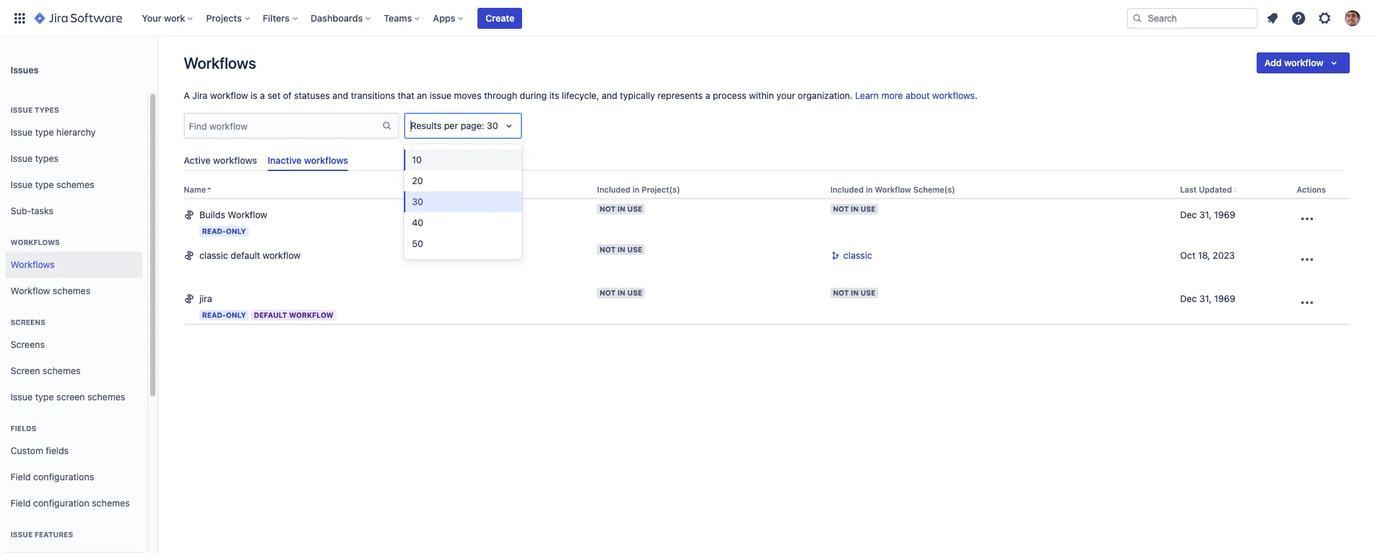Task type: describe. For each thing, give the bounding box(es) containing it.
workflow image for builds workflow
[[184, 209, 194, 221]]

process
[[713, 90, 747, 101]]

issue features group
[[5, 517, 142, 554]]

name
[[184, 185, 206, 195]]

actions image for dec 31, 1969
[[1300, 295, 1316, 311]]

oct 18, 2023
[[1181, 250, 1235, 261]]

workflows link
[[5, 252, 142, 278]]

notifications image
[[1265, 10, 1281, 26]]

of
[[283, 90, 292, 101]]

a jira workflow is a set of statuses and transitions that an issue moves through during its lifecycle, and typically represents a process within your organization. learn more about workflows .
[[184, 90, 978, 101]]

appswitcher icon image
[[12, 10, 28, 26]]

configurations
[[33, 472, 94, 483]]

schemes inside field configuration schemes link
[[92, 498, 130, 509]]

31, for builds workflow
[[1200, 210, 1212, 221]]

workflow for classic default workflow
[[263, 250, 301, 261]]

in for workflow
[[866, 185, 873, 195]]

in for builds workflow
[[618, 205, 626, 213]]

field for field configuration schemes
[[10, 498, 31, 509]]

workflow right default
[[289, 311, 334, 320]]

typically
[[620, 90, 655, 101]]

1 only from the top
[[226, 227, 246, 236]]

issue types
[[10, 153, 59, 164]]

builds
[[199, 210, 225, 221]]

last
[[1181, 185, 1197, 195]]

not in use dec 31, 1969 for jira
[[833, 289, 1236, 305]]

builds workflow
[[199, 210, 267, 221]]

Results per page: 30 text field
[[411, 119, 413, 133]]

updated
[[1199, 185, 1232, 195]]

2023
[[1213, 250, 1235, 261]]

name button
[[184, 185, 206, 195]]

10
[[412, 154, 422, 165]]

projects
[[206, 12, 242, 23]]

sub-
[[10, 205, 31, 216]]

default workflow
[[254, 311, 334, 320]]

50
[[412, 238, 423, 249]]

18,
[[1198, 250, 1211, 261]]

in for classic default workflow
[[618, 246, 626, 254]]

actions image for oct 18, 2023
[[1300, 252, 1316, 268]]

use for builds workflow
[[628, 205, 643, 213]]

schemes inside "issue type screen schemes" link
[[87, 391, 125, 403]]

3 not in use from the top
[[600, 289, 643, 297]]

dec for jira
[[1181, 294, 1197, 305]]

scheme(s)
[[914, 185, 956, 195]]

included in workflow scheme(s)
[[831, 185, 956, 195]]

field configurations
[[10, 472, 94, 483]]

that
[[398, 90, 415, 101]]

0 horizontal spatial 30
[[412, 196, 423, 207]]

filters button
[[259, 8, 303, 29]]

project(s)
[[642, 185, 680, 195]]

not for classic default workflow
[[600, 246, 616, 254]]

issue for issue types
[[10, 153, 33, 164]]

default
[[254, 311, 287, 320]]

workflows for active workflows
[[213, 155, 257, 166]]

issues
[[10, 64, 39, 75]]

issue
[[430, 90, 452, 101]]

sidebar navigation image
[[143, 52, 172, 79]]

tasks
[[31, 205, 53, 216]]

add
[[1265, 57, 1282, 68]]

screens group
[[5, 304, 142, 415]]

2 a from the left
[[706, 90, 711, 101]]

20
[[412, 175, 423, 186]]

screens link
[[5, 332, 142, 358]]

classic link
[[841, 250, 873, 263]]

apps
[[433, 12, 456, 23]]

teams button
[[380, 8, 425, 29]]

workflow image for jira
[[184, 293, 194, 305]]

field configurations link
[[5, 465, 142, 491]]

last updated
[[1181, 185, 1232, 195]]

actions image
[[1300, 211, 1316, 227]]

your profile and settings image
[[1345, 10, 1361, 26]]

field configuration schemes
[[10, 498, 130, 509]]

lifecycle,
[[562, 90, 599, 101]]

help image
[[1291, 10, 1307, 26]]

issue for issue features
[[10, 531, 33, 539]]

workflow inside add workflow popup button
[[1285, 57, 1324, 68]]

workflows group
[[5, 224, 142, 308]]

0 vertical spatial 30
[[487, 120, 498, 131]]

your work button
[[138, 8, 198, 29]]

1969 for builds workflow
[[1215, 210, 1236, 221]]

Find workflow text field
[[185, 117, 382, 135]]

2 read- from the top
[[202, 311, 226, 320]]

workflow for a jira workflow is a set of statuses and transitions that an issue moves through during its lifecycle, and typically represents a process within your organization. learn more about workflows .
[[210, 90, 248, 101]]

.
[[975, 90, 978, 101]]

included in project(s)
[[597, 185, 680, 195]]

fields
[[46, 445, 69, 456]]

issue for issue types
[[10, 106, 33, 114]]

scheme image
[[831, 250, 841, 261]]

field for field configurations
[[10, 472, 31, 483]]

a
[[184, 90, 190, 101]]

1 read- from the top
[[202, 227, 226, 236]]

jira
[[192, 90, 208, 101]]

not in use dec 31, 1969 for builds workflow
[[833, 205, 1236, 221]]

per
[[444, 120, 458, 131]]

schemes inside "issue type schemes" link
[[56, 179, 94, 190]]

2 read-only from the top
[[202, 311, 246, 320]]

screens for screens group
[[10, 318, 45, 327]]

type for schemes
[[35, 179, 54, 190]]

inactive
[[268, 155, 302, 166]]

in for project(s)
[[633, 185, 640, 195]]

workflows for inactive workflows
[[304, 155, 348, 166]]

its
[[550, 90, 560, 101]]

active
[[184, 155, 211, 166]]

issue type hierarchy link
[[5, 119, 142, 146]]

search image
[[1133, 13, 1143, 23]]

tab list containing active workflows
[[178, 150, 1350, 171]]

issue types link
[[5, 146, 142, 172]]

projects button
[[202, 8, 255, 29]]

apps button
[[429, 8, 469, 29]]

represents
[[658, 90, 703, 101]]

hierarchy
[[56, 126, 96, 138]]



Task type: vqa. For each thing, say whether or not it's contained in the screenshot.
the application
no



Task type: locate. For each thing, give the bounding box(es) containing it.
in left project(s)
[[633, 185, 640, 195]]

work
[[164, 12, 185, 23]]

more
[[882, 90, 903, 101]]

dec down last
[[1181, 210, 1197, 221]]

2 dec from the top
[[1181, 294, 1197, 305]]

1 vertical spatial screens
[[10, 339, 45, 350]]

schemes down field configurations link
[[92, 498, 130, 509]]

screen schemes link
[[5, 358, 142, 385]]

1 vertical spatial not in use
[[600, 246, 643, 254]]

custom fields link
[[5, 438, 142, 465]]

create button
[[478, 8, 523, 29]]

read-only down jira
[[202, 311, 246, 320]]

0 vertical spatial only
[[226, 227, 246, 236]]

workflow image
[[184, 209, 194, 221], [184, 293, 194, 305]]

workflow left down icon
[[1285, 57, 1324, 68]]

read-only down builds workflow
[[202, 227, 246, 236]]

your
[[142, 12, 162, 23]]

2 in from the left
[[866, 185, 873, 195]]

3 type from the top
[[35, 391, 54, 403]]

screens down "workflow schemes" in the left bottom of the page
[[10, 318, 45, 327]]

issue type screen schemes
[[10, 391, 125, 403]]

workflows down sub-tasks
[[10, 238, 60, 247]]

workflows for workflows group
[[10, 238, 60, 247]]

read- down builds
[[202, 227, 226, 236]]

a
[[260, 90, 265, 101], [706, 90, 711, 101]]

2 not in use from the top
[[600, 246, 643, 254]]

type down types
[[35, 126, 54, 138]]

add workflow
[[1265, 57, 1324, 68]]

31, down 18,
[[1200, 294, 1212, 305]]

0 vertical spatial workflows
[[184, 54, 256, 72]]

1 horizontal spatial and
[[602, 90, 618, 101]]

configuration
[[33, 498, 89, 509]]

1969 down updated
[[1215, 210, 1236, 221]]

issue features
[[10, 531, 73, 539]]

workflow schemes
[[10, 285, 91, 296]]

2 not in use dec 31, 1969 from the top
[[833, 289, 1236, 305]]

0 horizontal spatial in
[[633, 185, 640, 195]]

31, down last updated
[[1200, 210, 1212, 221]]

workflow
[[875, 185, 912, 195], [228, 210, 267, 221], [10, 285, 50, 296], [289, 311, 334, 320]]

workflow left scheme(s)
[[875, 185, 912, 195]]

1 31, from the top
[[1200, 210, 1212, 221]]

0 vertical spatial field
[[10, 472, 31, 483]]

through
[[484, 90, 517, 101]]

last updated button
[[1181, 185, 1232, 195]]

1 vertical spatial workflow
[[210, 90, 248, 101]]

31,
[[1200, 210, 1212, 221], [1200, 294, 1212, 305]]

jira software image
[[34, 10, 122, 26], [34, 10, 122, 26]]

issue type schemes
[[10, 179, 94, 190]]

classic for classic default workflow
[[199, 250, 228, 261]]

1 not in use from the top
[[600, 205, 643, 213]]

1 vertical spatial 30
[[412, 196, 423, 207]]

1 included from the left
[[597, 185, 631, 195]]

2 horizontal spatial workflow
[[1285, 57, 1324, 68]]

read- down jira
[[202, 311, 226, 320]]

1 horizontal spatial 30
[[487, 120, 498, 131]]

0 vertical spatial workflow
[[1285, 57, 1324, 68]]

workflow down workflows link
[[10, 285, 50, 296]]

workflow
[[1285, 57, 1324, 68], [210, 90, 248, 101], [263, 250, 301, 261]]

fields group
[[5, 411, 142, 521]]

not in use for default
[[600, 246, 643, 254]]

1 vertical spatial read-only
[[202, 311, 246, 320]]

type
[[35, 126, 54, 138], [35, 179, 54, 190], [35, 391, 54, 403]]

in
[[633, 185, 640, 195], [866, 185, 873, 195]]

classic for classic
[[844, 250, 873, 261]]

workflow image left builds
[[184, 209, 194, 221]]

0 vertical spatial read-only
[[202, 227, 246, 236]]

2 and from the left
[[602, 90, 618, 101]]

1969 for jira
[[1215, 294, 1236, 305]]

is
[[251, 90, 258, 101]]

sub-tasks link
[[5, 198, 142, 224]]

classic default workflow
[[199, 250, 301, 261]]

3 issue from the top
[[10, 153, 33, 164]]

types
[[35, 153, 59, 164]]

down icon image
[[1327, 55, 1343, 71]]

schemes down workflows link
[[53, 285, 91, 296]]

not for builds workflow
[[600, 205, 616, 213]]

issue type schemes link
[[5, 172, 142, 198]]

screen
[[10, 365, 40, 376]]

primary element
[[8, 0, 1127, 36]]

default
[[231, 250, 260, 261]]

1 actions image from the top
[[1300, 252, 1316, 268]]

issue
[[10, 106, 33, 114], [10, 126, 33, 138], [10, 153, 33, 164], [10, 179, 33, 190], [10, 391, 33, 403], [10, 531, 33, 539]]

1 1969 from the top
[[1215, 210, 1236, 221]]

inactive workflows
[[268, 155, 348, 166]]

0 vertical spatial read-
[[202, 227, 226, 236]]

1 vertical spatial actions image
[[1300, 295, 1316, 311]]

1 in from the left
[[633, 185, 640, 195]]

0 horizontal spatial classic
[[199, 250, 228, 261]]

workflow inside group
[[10, 285, 50, 296]]

only left default
[[226, 311, 246, 320]]

0 horizontal spatial a
[[260, 90, 265, 101]]

only
[[226, 227, 246, 236], [226, 311, 246, 320]]

open image
[[501, 118, 517, 134]]

schemes
[[56, 179, 94, 190], [53, 285, 91, 296], [43, 365, 81, 376], [87, 391, 125, 403], [92, 498, 130, 509]]

sub-tasks
[[10, 205, 53, 216]]

0 vertical spatial not in use dec 31, 1969
[[833, 205, 1236, 221]]

not
[[600, 205, 616, 213], [833, 205, 849, 213], [600, 246, 616, 254], [600, 289, 616, 297], [833, 289, 849, 297]]

schemes up issue type screen schemes
[[43, 365, 81, 376]]

custom fields
[[10, 445, 69, 456]]

only down builds workflow
[[226, 227, 246, 236]]

banner containing your work
[[0, 0, 1377, 37]]

classic right scheme icon
[[844, 250, 873, 261]]

issue types group
[[5, 92, 142, 228]]

statuses
[[294, 90, 330, 101]]

workflows
[[933, 90, 975, 101], [213, 155, 257, 166], [304, 155, 348, 166]]

2 classic from the left
[[844, 250, 873, 261]]

workflow left is
[[210, 90, 248, 101]]

1 horizontal spatial workflows
[[304, 155, 348, 166]]

2 vertical spatial workflow
[[263, 250, 301, 261]]

schemes down issue types link
[[56, 179, 94, 190]]

dashboards button
[[307, 8, 376, 29]]

type inside screens group
[[35, 391, 54, 403]]

0 vertical spatial workflow image
[[184, 209, 194, 221]]

type up tasks in the top of the page
[[35, 179, 54, 190]]

organization.
[[798, 90, 853, 101]]

1969 down 2023
[[1215, 294, 1236, 305]]

1 horizontal spatial classic
[[844, 250, 873, 261]]

0 horizontal spatial and
[[333, 90, 348, 101]]

and left typically on the top of the page
[[602, 90, 618, 101]]

30 left open image
[[487, 120, 498, 131]]

1 issue from the top
[[10, 106, 33, 114]]

5 issue from the top
[[10, 391, 33, 403]]

2 workflow image from the top
[[184, 293, 194, 305]]

workflow right default
[[263, 250, 301, 261]]

issue for issue type schemes
[[10, 179, 33, 190]]

0 vertical spatial not in use
[[600, 205, 643, 213]]

2 vertical spatial not in use
[[600, 289, 643, 297]]

type left screen
[[35, 391, 54, 403]]

settings image
[[1318, 10, 1333, 26]]

schemes inside screen schemes link
[[43, 365, 81, 376]]

screens up screen
[[10, 339, 45, 350]]

set
[[268, 90, 281, 101]]

within
[[749, 90, 774, 101]]

0 vertical spatial actions image
[[1300, 252, 1316, 268]]

schemes right screen
[[87, 391, 125, 403]]

2 vertical spatial type
[[35, 391, 54, 403]]

not in use for workflow
[[600, 205, 643, 213]]

in for jira
[[618, 289, 626, 297]]

screens for the "screens" link
[[10, 339, 45, 350]]

an
[[417, 90, 427, 101]]

workflows for workflows link
[[10, 259, 55, 270]]

not for jira
[[600, 289, 616, 297]]

2 screens from the top
[[10, 339, 45, 350]]

0 vertical spatial type
[[35, 126, 54, 138]]

a right is
[[260, 90, 265, 101]]

1 not in use dec 31, 1969 from the top
[[833, 205, 1236, 221]]

use for jira
[[628, 289, 643, 297]]

add workflow button
[[1257, 52, 1350, 73]]

issue for issue type hierarchy
[[10, 126, 33, 138]]

learn more about workflows link
[[855, 90, 975, 101]]

actions
[[1297, 185, 1326, 195]]

dashboards
[[311, 12, 363, 23]]

1 vertical spatial 1969
[[1215, 294, 1236, 305]]

1 screens from the top
[[10, 318, 45, 327]]

1 vertical spatial workflow image
[[184, 293, 194, 305]]

about
[[906, 90, 930, 101]]

0 vertical spatial dec
[[1181, 210, 1197, 221]]

your
[[777, 90, 796, 101]]

dec for builds workflow
[[1181, 210, 1197, 221]]

schemes inside workflow schemes link
[[53, 285, 91, 296]]

4 issue from the top
[[10, 179, 33, 190]]

1 vertical spatial dec
[[1181, 294, 1197, 305]]

workflows right inactive
[[304, 155, 348, 166]]

1 dec from the top
[[1181, 210, 1197, 221]]

issue for issue type screen schemes
[[10, 391, 33, 403]]

banner
[[0, 0, 1377, 37]]

oct
[[1181, 250, 1196, 261]]

types
[[35, 106, 59, 114]]

screen schemes
[[10, 365, 81, 376]]

type for hierarchy
[[35, 126, 54, 138]]

1 vertical spatial type
[[35, 179, 54, 190]]

workflows up "workflow schemes" in the left bottom of the page
[[10, 259, 55, 270]]

0 vertical spatial 31,
[[1200, 210, 1212, 221]]

1 vertical spatial read-
[[202, 311, 226, 320]]

page:
[[461, 120, 485, 131]]

2 only from the top
[[226, 311, 246, 320]]

workflows right active
[[213, 155, 257, 166]]

30 up 40
[[412, 196, 423, 207]]

issue inside screens group
[[10, 391, 33, 403]]

create
[[486, 12, 515, 23]]

issue type hierarchy
[[10, 126, 96, 138]]

2 actions image from the top
[[1300, 295, 1316, 311]]

0 horizontal spatial workflow
[[210, 90, 248, 101]]

screen
[[56, 391, 85, 403]]

2 included from the left
[[831, 185, 864, 195]]

features
[[35, 531, 73, 539]]

1 horizontal spatial a
[[706, 90, 711, 101]]

2 horizontal spatial workflows
[[933, 90, 975, 101]]

1 read-only from the top
[[202, 227, 246, 236]]

and right statuses
[[333, 90, 348, 101]]

1 vertical spatial only
[[226, 311, 246, 320]]

2 31, from the top
[[1200, 294, 1212, 305]]

2 issue from the top
[[10, 126, 33, 138]]

0 horizontal spatial workflows
[[213, 155, 257, 166]]

transitions
[[351, 90, 395, 101]]

1 horizontal spatial in
[[866, 185, 873, 195]]

1 field from the top
[[10, 472, 31, 483]]

in
[[618, 205, 626, 213], [851, 205, 859, 213], [618, 246, 626, 254], [618, 289, 626, 297], [851, 289, 859, 297]]

learn
[[855, 90, 879, 101]]

moves
[[454, 90, 482, 101]]

actions image
[[1300, 252, 1316, 268], [1300, 295, 1316, 311]]

a left process
[[706, 90, 711, 101]]

custom
[[10, 445, 43, 456]]

1 type from the top
[[35, 126, 54, 138]]

workflows up 'jira'
[[184, 54, 256, 72]]

1 classic from the left
[[199, 250, 228, 261]]

2 type from the top
[[35, 179, 54, 190]]

1 vertical spatial 31,
[[1200, 294, 1212, 305]]

31, for jira
[[1200, 294, 1212, 305]]

jira
[[199, 294, 212, 305]]

Search field
[[1127, 8, 1259, 29]]

not in use dec 31, 1969
[[833, 205, 1236, 221], [833, 289, 1236, 305]]

1 horizontal spatial workflow
[[263, 250, 301, 261]]

during
[[520, 90, 547, 101]]

classic right workflow image
[[199, 250, 228, 261]]

2 vertical spatial workflows
[[10, 259, 55, 270]]

in left scheme(s)
[[866, 185, 873, 195]]

1 horizontal spatial included
[[831, 185, 864, 195]]

1969
[[1215, 210, 1236, 221], [1215, 294, 1236, 305]]

results per page: 30
[[411, 120, 498, 131]]

1 a from the left
[[260, 90, 265, 101]]

2 1969 from the top
[[1215, 294, 1236, 305]]

workflows right about
[[933, 90, 975, 101]]

1 vertical spatial workflows
[[10, 238, 60, 247]]

field up issue features
[[10, 498, 31, 509]]

workflows
[[184, 54, 256, 72], [10, 238, 60, 247], [10, 259, 55, 270]]

workflow right builds
[[228, 210, 267, 221]]

active workflows
[[184, 155, 257, 166]]

workflow schemes link
[[5, 278, 142, 304]]

40
[[412, 217, 424, 228]]

teams
[[384, 12, 412, 23]]

field down custom
[[10, 472, 31, 483]]

2 field from the top
[[10, 498, 31, 509]]

fields
[[10, 425, 36, 433]]

type for screen
[[35, 391, 54, 403]]

1 vertical spatial field
[[10, 498, 31, 509]]

classic
[[199, 250, 228, 261], [844, 250, 873, 261]]

0 vertical spatial 1969
[[1215, 210, 1236, 221]]

use for classic default workflow
[[628, 246, 643, 254]]

workflow image left jira
[[184, 293, 194, 305]]

1 vertical spatial not in use dec 31, 1969
[[833, 289, 1236, 305]]

workflow image
[[184, 250, 194, 261]]

1 and from the left
[[333, 90, 348, 101]]

and
[[333, 90, 348, 101], [602, 90, 618, 101]]

included for included in workflow scheme(s)
[[831, 185, 864, 195]]

6 issue from the top
[[10, 531, 33, 539]]

dec down 'oct'
[[1181, 294, 1197, 305]]

field configuration schemes link
[[5, 491, 142, 517]]

included for included in project(s)
[[597, 185, 631, 195]]

tab list
[[178, 150, 1350, 171]]

0 vertical spatial screens
[[10, 318, 45, 327]]

1 workflow image from the top
[[184, 209, 194, 221]]

0 horizontal spatial included
[[597, 185, 631, 195]]



